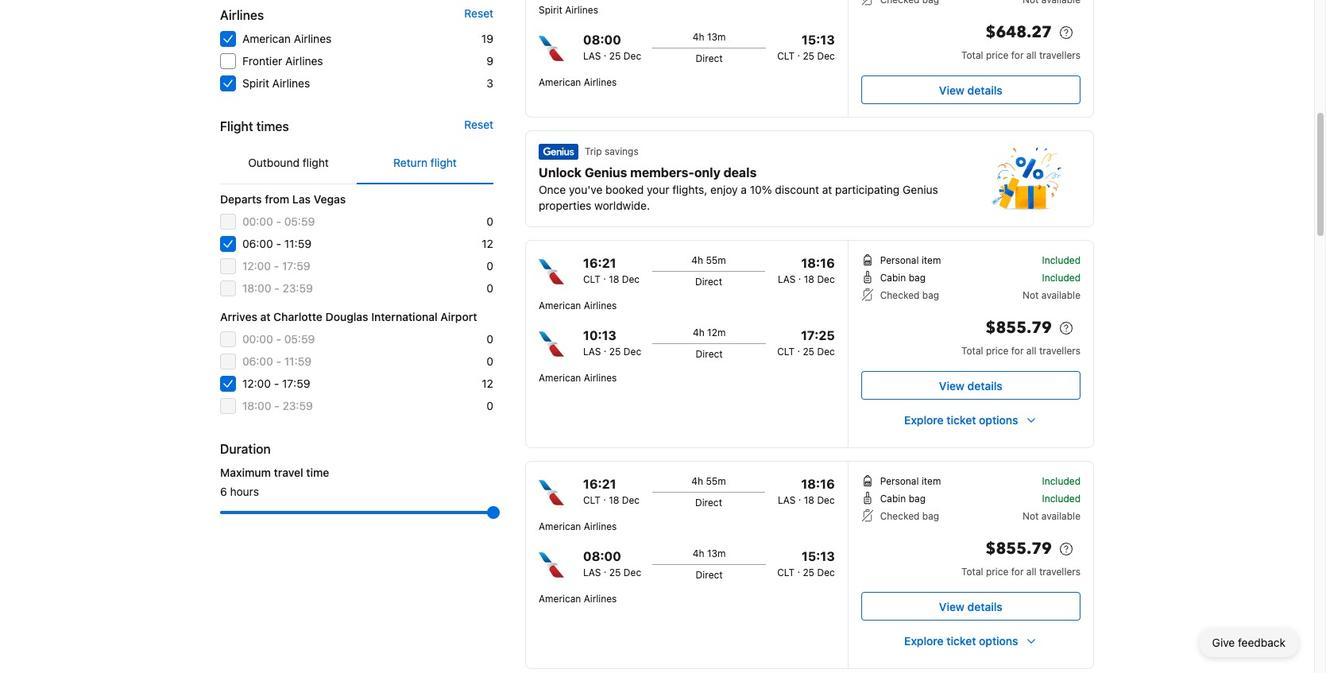 Task type: vqa. For each thing, say whether or not it's contained in the screenshot.
tab list containing Outbound flight
yes



Task type: describe. For each thing, give the bounding box(es) containing it.
18:00 for departs
[[242, 281, 271, 295]]

19
[[482, 32, 494, 45]]

flight for return flight
[[431, 156, 457, 169]]

1 15:13 from the top
[[802, 33, 835, 47]]

reset button for flight times
[[465, 117, 494, 133]]

members-
[[631, 165, 695, 180]]

1 15:13 clt . 25 dec from the top
[[778, 33, 835, 62]]

05:59 for las
[[284, 215, 315, 228]]

details for 17:25
[[968, 379, 1003, 392]]

participating
[[836, 183, 900, 196]]

6
[[220, 485, 227, 498]]

not available for 15:13
[[1023, 510, 1081, 522]]

0 vertical spatial spirit
[[539, 4, 563, 16]]

12:00 - 17:59 for at
[[242, 377, 310, 390]]

item for 15:13
[[922, 475, 942, 487]]

outbound flight
[[248, 156, 329, 169]]

4h 55m for 08:00
[[692, 475, 726, 487]]

total for 17:25
[[962, 345, 984, 357]]

06:00 for departs
[[242, 237, 273, 250]]

personal item for 17:25
[[881, 254, 942, 266]]

18:00 - 23:59 for at
[[242, 399, 313, 413]]

las
[[293, 192, 311, 206]]

18:16 for 17:25
[[802, 256, 835, 270]]

4h 12m
[[693, 327, 726, 339]]

personal for 17:25
[[881, 254, 919, 266]]

not available for 17:25
[[1023, 289, 1081, 301]]

1 view from the top
[[940, 83, 965, 97]]

personal for 15:13
[[881, 475, 919, 487]]

$855.79 for 15:13
[[986, 538, 1053, 560]]

view for 17:25
[[940, 379, 965, 392]]

properties
[[539, 199, 592, 212]]

price for 15:13
[[987, 566, 1009, 578]]

international
[[371, 310, 438, 324]]

18:16 for 15:13
[[802, 477, 835, 491]]

give
[[1213, 636, 1236, 650]]

1 08:00 from the top
[[583, 33, 622, 47]]

2 included from the top
[[1043, 272, 1081, 284]]

feedback
[[1239, 636, 1286, 650]]

16:21 clt . 18 dec for 10:13
[[583, 256, 640, 285]]

available for 17:25
[[1042, 289, 1081, 301]]

4 0 from the top
[[487, 332, 494, 346]]

personal item for 15:13
[[881, 475, 942, 487]]

6 0 from the top
[[487, 399, 494, 413]]

details for 15:13
[[968, 600, 1003, 613]]

total price for all travellers for 15:13
[[962, 566, 1081, 578]]

00:00 for departs
[[242, 215, 273, 228]]

5 0 from the top
[[487, 355, 494, 368]]

3
[[487, 76, 494, 90]]

travellers for 15:13
[[1040, 566, 1081, 578]]

4 included from the top
[[1043, 493, 1081, 505]]

you've
[[569, 183, 603, 196]]

options for 17:25
[[980, 413, 1019, 427]]

1 08:00 las . 25 dec from the top
[[583, 33, 642, 62]]

available for 15:13
[[1042, 510, 1081, 522]]

not for 15:13
[[1023, 510, 1039, 522]]

18:16 las . 18 dec for 15:13
[[778, 477, 835, 506]]

16:21 for 08:00
[[583, 477, 617, 491]]

0 horizontal spatial at
[[260, 310, 271, 324]]

view details for 17:25
[[940, 379, 1003, 392]]

cabin for 15:13
[[881, 493, 907, 505]]

00:00 - 05:59 for at
[[242, 332, 315, 346]]

23:59 for charlotte
[[283, 399, 313, 413]]

douglas
[[326, 310, 369, 324]]

las inside 10:13 las . 25 dec
[[583, 346, 601, 358]]

12:00 for arrives
[[242, 377, 271, 390]]

arrives at charlotte douglas international airport
[[220, 310, 477, 324]]

3 included from the top
[[1043, 475, 1081, 487]]

worldwide.
[[595, 199, 650, 212]]

0 horizontal spatial spirit
[[242, 76, 269, 90]]

$648.27 region
[[862, 20, 1081, 48]]

unlock genius members-only deals once you've booked your flights, enjoy a 10% discount at participating genius properties worldwide.
[[539, 165, 939, 212]]

10%
[[750, 183, 772, 196]]

1 details from the top
[[968, 83, 1003, 97]]

1 13m from the top
[[708, 31, 726, 43]]

12:00 for departs
[[242, 259, 271, 273]]

2 08:00 las . 25 dec from the top
[[583, 549, 642, 579]]

unlock
[[539, 165, 582, 180]]

1 travellers from the top
[[1040, 49, 1081, 61]]

explore ticket options button for 17:25
[[862, 406, 1081, 435]]

view details button for 17:25
[[862, 371, 1081, 400]]

all for 17:25
[[1027, 345, 1037, 357]]

16:21 clt . 18 dec for 08:00
[[583, 477, 640, 506]]

18:00 - 23:59 for from
[[242, 281, 313, 295]]

hours
[[230, 485, 259, 498]]

return
[[394, 156, 428, 169]]

explore ticket options for 17:25
[[905, 413, 1019, 427]]

departs
[[220, 192, 262, 206]]

4h 55m for 10:13
[[692, 254, 726, 266]]

your
[[647, 183, 670, 196]]

$855.79 for 17:25
[[986, 317, 1053, 339]]

2 13m from the top
[[708, 548, 726, 560]]

all for 15:13
[[1027, 566, 1037, 578]]

1 vertical spatial genius
[[903, 183, 939, 196]]

outbound
[[248, 156, 300, 169]]

explore ticket options button for 15:13
[[862, 627, 1081, 656]]

10:13
[[583, 328, 617, 343]]

flight for outbound flight
[[303, 156, 329, 169]]

$648.27
[[986, 21, 1053, 43]]

explore for 15:13
[[905, 634, 944, 648]]

17:25 clt . 25 dec
[[778, 328, 835, 358]]

2 0 from the top
[[487, 259, 494, 273]]

price for 17:25
[[987, 345, 1009, 357]]

enjoy
[[711, 183, 738, 196]]

2 15:13 clt . 25 dec from the top
[[778, 549, 835, 579]]

55m for 17:25
[[706, 254, 726, 266]]

06:00 for arrives
[[242, 355, 273, 368]]

once
[[539, 183, 566, 196]]

vegas
[[314, 192, 346, 206]]

16:21 for 10:13
[[583, 256, 617, 270]]

1 all from the top
[[1027, 49, 1037, 61]]

9
[[487, 54, 494, 68]]

view details button for 15:13
[[862, 592, 1081, 621]]

checked bag for 15:13
[[881, 510, 940, 522]]

frontier airlines
[[242, 54, 323, 68]]

maximum
[[220, 466, 271, 479]]

$855.79 region for 17:25
[[862, 316, 1081, 344]]

0 horizontal spatial spirit airlines
[[242, 76, 310, 90]]

clt inside the "17:25 clt . 25 dec"
[[778, 346, 795, 358]]

1 view details from the top
[[940, 83, 1003, 97]]

maximum travel time 6 hours
[[220, 466, 329, 498]]

1 4h 13m from the top
[[693, 31, 726, 43]]

options for 15:13
[[980, 634, 1019, 648]]

10:13 las . 25 dec
[[583, 328, 642, 358]]

tab list containing outbound flight
[[220, 142, 494, 185]]

departs from las vegas
[[220, 192, 346, 206]]

flight times
[[220, 119, 289, 134]]

1 for from the top
[[1012, 49, 1024, 61]]

checked for 15:13
[[881, 510, 920, 522]]

return flight button
[[357, 142, 494, 184]]

2 08:00 from the top
[[583, 549, 622, 564]]

dec inside the "17:25 clt . 25 dec"
[[818, 346, 835, 358]]

11:59 for charlotte
[[284, 355, 312, 368]]

trip
[[585, 145, 602, 157]]

flights,
[[673, 183, 708, 196]]

total price for all travellers for 17:25
[[962, 345, 1081, 357]]

times
[[257, 119, 289, 134]]

1 0 from the top
[[487, 215, 494, 228]]



Task type: locate. For each thing, give the bounding box(es) containing it.
12:00 up arrives
[[242, 259, 271, 273]]

2 details from the top
[[968, 379, 1003, 392]]

00:00 - 05:59
[[242, 215, 315, 228], [242, 332, 315, 346]]

at inside unlock genius members-only deals once you've booked your flights, enjoy a 10% discount at participating genius properties worldwide.
[[823, 183, 833, 196]]

duration
[[220, 442, 271, 456]]

checked bag for 17:25
[[881, 289, 940, 301]]

0 vertical spatial 06:00
[[242, 237, 273, 250]]

1 vertical spatial 12:00
[[242, 377, 271, 390]]

25
[[610, 50, 621, 62], [803, 50, 815, 62], [610, 346, 621, 358], [803, 346, 815, 358], [610, 567, 621, 579], [803, 567, 815, 579]]

2 vertical spatial view details
[[940, 600, 1003, 613]]

flight up las
[[303, 156, 329, 169]]

0 vertical spatial 55m
[[706, 254, 726, 266]]

1 not from the top
[[1023, 289, 1039, 301]]

1 23:59 from the top
[[283, 281, 313, 295]]

view
[[940, 83, 965, 97], [940, 379, 965, 392], [940, 600, 965, 613]]

checked
[[881, 289, 920, 301], [881, 510, 920, 522]]

18
[[609, 273, 620, 285], [804, 273, 815, 285], [609, 495, 620, 506], [804, 495, 815, 506]]

$855.79 region
[[862, 316, 1081, 344], [862, 537, 1081, 565]]

1 vertical spatial cabin bag
[[881, 493, 926, 505]]

1 not available from the top
[[1023, 289, 1081, 301]]

18:00 - 23:59
[[242, 281, 313, 295], [242, 399, 313, 413]]

3 0 from the top
[[487, 281, 494, 295]]

23:59
[[283, 281, 313, 295], [283, 399, 313, 413]]

06:00 down arrives
[[242, 355, 273, 368]]

16:21
[[583, 256, 617, 270], [583, 477, 617, 491]]

11:59 down 'charlotte'
[[284, 355, 312, 368]]

ticket
[[947, 413, 977, 427], [947, 634, 977, 648]]

1 12 from the top
[[482, 237, 494, 250]]

0 vertical spatial 15:13 clt . 25 dec
[[778, 33, 835, 62]]

1 ticket from the top
[[947, 413, 977, 427]]

flight right return
[[431, 156, 457, 169]]

travel
[[274, 466, 303, 479]]

23:59 up 'travel'
[[283, 399, 313, 413]]

1 00:00 - 05:59 from the top
[[242, 215, 315, 228]]

18:16 las . 18 dec for 17:25
[[778, 256, 835, 285]]

00:00 - 05:59 down 'charlotte'
[[242, 332, 315, 346]]

1 vertical spatial 12
[[482, 377, 494, 390]]

2 06:00 from the top
[[242, 355, 273, 368]]

discount
[[775, 183, 820, 196]]

0 vertical spatial spirit airlines
[[539, 4, 599, 16]]

0 vertical spatial genius
[[585, 165, 628, 180]]

1 12:00 - 17:59 from the top
[[242, 259, 310, 273]]

view for 15:13
[[940, 600, 965, 613]]

55m
[[706, 254, 726, 266], [706, 475, 726, 487]]

0 vertical spatial 05:59
[[284, 215, 315, 228]]

1 vertical spatial checked
[[881, 510, 920, 522]]

0 vertical spatial for
[[1012, 49, 1024, 61]]

16:21 clt . 18 dec
[[583, 256, 640, 285], [583, 477, 640, 506]]

a
[[741, 183, 747, 196]]

charlotte
[[274, 310, 323, 324]]

17:59 for las
[[282, 259, 310, 273]]

2 reset from the top
[[465, 118, 494, 131]]

2 12 from the top
[[482, 377, 494, 390]]

.
[[604, 47, 607, 59], [798, 47, 801, 59], [604, 270, 606, 282], [799, 270, 802, 282], [604, 343, 607, 355], [798, 343, 801, 355], [604, 491, 606, 503], [799, 491, 802, 503], [604, 564, 607, 576], [798, 564, 801, 576]]

item for 17:25
[[922, 254, 942, 266]]

1 vertical spatial 4h 55m
[[692, 475, 726, 487]]

genius right participating
[[903, 183, 939, 196]]

00:00 for arrives
[[242, 332, 273, 346]]

05:59 down las
[[284, 215, 315, 228]]

genius image
[[539, 144, 579, 160], [539, 144, 579, 160], [992, 147, 1062, 211]]

1 vertical spatial cabin
[[881, 493, 907, 505]]

08:00
[[583, 33, 622, 47], [583, 549, 622, 564]]

2 12:00 - 17:59 from the top
[[242, 377, 310, 390]]

2 vertical spatial travellers
[[1040, 566, 1081, 578]]

1 vertical spatial spirit airlines
[[242, 76, 310, 90]]

1 horizontal spatial genius
[[903, 183, 939, 196]]

1 vertical spatial checked bag
[[881, 510, 940, 522]]

2 vertical spatial for
[[1012, 566, 1024, 578]]

1 vertical spatial 00:00 - 05:59
[[242, 332, 315, 346]]

explore for 17:25
[[905, 413, 944, 427]]

1 00:00 from the top
[[242, 215, 273, 228]]

3 details from the top
[[968, 600, 1003, 613]]

2 total from the top
[[962, 345, 984, 357]]

airlines
[[565, 4, 599, 16], [220, 8, 264, 22], [294, 32, 332, 45], [285, 54, 323, 68], [272, 76, 310, 90], [584, 76, 617, 88], [584, 300, 617, 312], [584, 372, 617, 384], [584, 521, 617, 533], [584, 593, 617, 605]]

1 vertical spatial available
[[1042, 510, 1081, 522]]

2 18:16 from the top
[[802, 477, 835, 491]]

12:00 up duration
[[242, 377, 271, 390]]

cabin bag for 17:25
[[881, 272, 926, 284]]

3 all from the top
[[1027, 566, 1037, 578]]

0 vertical spatial view details
[[940, 83, 1003, 97]]

2 18:00 - 23:59 from the top
[[242, 399, 313, 413]]

0 vertical spatial $855.79
[[986, 317, 1053, 339]]

only
[[695, 165, 721, 180]]

3 travellers from the top
[[1040, 566, 1081, 578]]

reset button up '19'
[[465, 6, 494, 21]]

1 vertical spatial reset button
[[465, 117, 494, 133]]

1 vertical spatial 55m
[[706, 475, 726, 487]]

1 flight from the left
[[303, 156, 329, 169]]

17:25
[[801, 328, 835, 343]]

0 vertical spatial at
[[823, 183, 833, 196]]

3 view details from the top
[[940, 600, 1003, 613]]

trip savings
[[585, 145, 639, 157]]

06:00 - 11:59 down from
[[242, 237, 312, 250]]

1 reset button from the top
[[465, 6, 494, 21]]

dec inside 10:13 las . 25 dec
[[624, 346, 642, 358]]

explore
[[905, 413, 944, 427], [905, 634, 944, 648]]

05:59 down 'charlotte'
[[284, 332, 315, 346]]

1 vertical spatial 16:21
[[583, 477, 617, 491]]

tab list
[[220, 142, 494, 185]]

0 vertical spatial 12
[[482, 237, 494, 250]]

00:00 - 05:59 for from
[[242, 215, 315, 228]]

4h
[[693, 31, 705, 43], [692, 254, 704, 266], [693, 327, 705, 339], [692, 475, 704, 487], [693, 548, 705, 560]]

1 18:00 - 23:59 from the top
[[242, 281, 313, 295]]

12 for 06:00 - 11:59
[[482, 237, 494, 250]]

arrives
[[220, 310, 258, 324]]

0 vertical spatial 12:00
[[242, 259, 271, 273]]

2 explore ticket options button from the top
[[862, 627, 1081, 656]]

00:00
[[242, 215, 273, 228], [242, 332, 273, 346]]

2 55m from the top
[[706, 475, 726, 487]]

3 price from the top
[[987, 566, 1009, 578]]

cabin bag for 15:13
[[881, 493, 926, 505]]

1 16:21 from the top
[[583, 256, 617, 270]]

2 view details button from the top
[[862, 371, 1081, 400]]

1 vertical spatial reset
[[465, 118, 494, 131]]

12:00 - 17:59 for from
[[242, 259, 310, 273]]

view details
[[940, 83, 1003, 97], [940, 379, 1003, 392], [940, 600, 1003, 613]]

airport
[[441, 310, 477, 324]]

2 cabin from the top
[[881, 493, 907, 505]]

3 total price for all travellers from the top
[[962, 566, 1081, 578]]

0 horizontal spatial flight
[[303, 156, 329, 169]]

1 06:00 - 11:59 from the top
[[242, 237, 312, 250]]

explore ticket options
[[905, 413, 1019, 427], [905, 634, 1019, 648]]

1 vertical spatial 17:59
[[282, 377, 310, 390]]

$855.79
[[986, 317, 1053, 339], [986, 538, 1053, 560]]

2 06:00 - 11:59 from the top
[[242, 355, 312, 368]]

dec
[[624, 50, 642, 62], [818, 50, 835, 62], [622, 273, 640, 285], [818, 273, 835, 285], [624, 346, 642, 358], [818, 346, 835, 358], [622, 495, 640, 506], [818, 495, 835, 506], [624, 567, 642, 579], [818, 567, 835, 579]]

1 18:00 from the top
[[242, 281, 271, 295]]

1 vertical spatial view details button
[[862, 371, 1081, 400]]

reset for flight times
[[465, 118, 494, 131]]

06:00 - 11:59
[[242, 237, 312, 250], [242, 355, 312, 368]]

06:00 down departs
[[242, 237, 273, 250]]

1 11:59 from the top
[[284, 237, 312, 250]]

1 vertical spatial not available
[[1023, 510, 1081, 522]]

2 vertical spatial view details button
[[862, 592, 1081, 621]]

checked for 17:25
[[881, 289, 920, 301]]

1 06:00 from the top
[[242, 237, 273, 250]]

1 personal item from the top
[[881, 254, 942, 266]]

1 vertical spatial personal
[[881, 475, 919, 487]]

0 vertical spatial personal item
[[881, 254, 942, 266]]

2 item from the top
[[922, 475, 942, 487]]

flight
[[220, 119, 253, 134]]

1 vertical spatial 05:59
[[284, 332, 315, 346]]

0 vertical spatial view
[[940, 83, 965, 97]]

2 12:00 from the top
[[242, 377, 271, 390]]

reset button down 3 on the left of page
[[465, 117, 494, 133]]

1 vertical spatial total price for all travellers
[[962, 345, 1081, 357]]

give feedback button
[[1200, 629, 1299, 657]]

1 vertical spatial all
[[1027, 345, 1037, 357]]

1 included from the top
[[1043, 254, 1081, 266]]

1 reset from the top
[[465, 6, 494, 20]]

-
[[276, 215, 281, 228], [276, 237, 281, 250], [274, 259, 279, 273], [274, 281, 280, 295], [276, 332, 281, 346], [276, 355, 281, 368], [274, 377, 279, 390], [274, 399, 280, 413]]

at right discount
[[823, 183, 833, 196]]

2 17:59 from the top
[[282, 377, 310, 390]]

genius
[[585, 165, 628, 180], [903, 183, 939, 196]]

2 total price for all travellers from the top
[[962, 345, 1081, 357]]

1 4h 55m from the top
[[692, 254, 726, 266]]

personal item
[[881, 254, 942, 266], [881, 475, 942, 487]]

2 price from the top
[[987, 345, 1009, 357]]

0 vertical spatial explore ticket options button
[[862, 406, 1081, 435]]

0 vertical spatial 15:13
[[802, 33, 835, 47]]

00:00 down departs
[[242, 215, 273, 228]]

2 personal from the top
[[881, 475, 919, 487]]

1 18:16 from the top
[[802, 256, 835, 270]]

11:59 down las
[[284, 237, 312, 250]]

0 vertical spatial not
[[1023, 289, 1039, 301]]

savings
[[605, 145, 639, 157]]

total for 15:13
[[962, 566, 984, 578]]

not available
[[1023, 289, 1081, 301], [1023, 510, 1081, 522]]

1 horizontal spatial spirit airlines
[[539, 4, 599, 16]]

genius down trip savings
[[585, 165, 628, 180]]

1 checked bag from the top
[[881, 289, 940, 301]]

0 vertical spatial 18:16 las . 18 dec
[[778, 256, 835, 285]]

1 vertical spatial not
[[1023, 510, 1039, 522]]

0 vertical spatial reset
[[465, 6, 494, 20]]

0 vertical spatial checked bag
[[881, 289, 940, 301]]

2 flight from the left
[[431, 156, 457, 169]]

item
[[922, 254, 942, 266], [922, 475, 942, 487]]

3 total from the top
[[962, 566, 984, 578]]

0 vertical spatial 11:59
[[284, 237, 312, 250]]

0 vertical spatial 08:00
[[583, 33, 622, 47]]

2 18:00 from the top
[[242, 399, 271, 413]]

1 18:16 las . 18 dec from the top
[[778, 256, 835, 285]]

spirit
[[539, 4, 563, 16], [242, 76, 269, 90]]

2 available from the top
[[1042, 510, 1081, 522]]

2 for from the top
[[1012, 345, 1024, 357]]

2 vertical spatial price
[[987, 566, 1009, 578]]

2 05:59 from the top
[[284, 332, 315, 346]]

give feedback
[[1213, 636, 1286, 650]]

1 price from the top
[[987, 49, 1009, 61]]

00:00 down arrives
[[242, 332, 273, 346]]

1 12:00 from the top
[[242, 259, 271, 273]]

spirit airlines
[[539, 4, 599, 16], [242, 76, 310, 90]]

2 explore from the top
[[905, 634, 944, 648]]

1 item from the top
[[922, 254, 942, 266]]

flight
[[303, 156, 329, 169], [431, 156, 457, 169]]

reset button for airlines
[[465, 6, 494, 21]]

1 vertical spatial $855.79 region
[[862, 537, 1081, 565]]

0 vertical spatial details
[[968, 83, 1003, 97]]

06:00 - 11:59 down 'charlotte'
[[242, 355, 312, 368]]

1 vertical spatial price
[[987, 345, 1009, 357]]

2 checked bag from the top
[[881, 510, 940, 522]]

0 vertical spatial ticket
[[947, 413, 977, 427]]

deals
[[724, 165, 757, 180]]

18:00
[[242, 281, 271, 295], [242, 399, 271, 413]]

23:59 for las
[[283, 281, 313, 295]]

17:59 for charlotte
[[282, 377, 310, 390]]

from
[[265, 192, 290, 206]]

25 inside 10:13 las . 25 dec
[[610, 346, 621, 358]]

travellers
[[1040, 49, 1081, 61], [1040, 345, 1081, 357], [1040, 566, 1081, 578]]

for for 15:13
[[1012, 566, 1024, 578]]

0
[[487, 215, 494, 228], [487, 259, 494, 273], [487, 281, 494, 295], [487, 332, 494, 346], [487, 355, 494, 368], [487, 399, 494, 413]]

. inside the "17:25 clt . 25 dec"
[[798, 343, 801, 355]]

options
[[980, 413, 1019, 427], [980, 634, 1019, 648]]

0 vertical spatial $855.79 region
[[862, 316, 1081, 344]]

1 explore ticket options button from the top
[[862, 406, 1081, 435]]

12 for 12:00 - 17:59
[[482, 377, 494, 390]]

available
[[1042, 289, 1081, 301], [1042, 510, 1081, 522]]

details
[[968, 83, 1003, 97], [968, 379, 1003, 392], [968, 600, 1003, 613]]

0 vertical spatial checked
[[881, 289, 920, 301]]

0 horizontal spatial genius
[[585, 165, 628, 180]]

4h 55m
[[692, 254, 726, 266], [692, 475, 726, 487]]

0 vertical spatial 06:00 - 11:59
[[242, 237, 312, 250]]

1 vertical spatial 12:00 - 17:59
[[242, 377, 310, 390]]

0 vertical spatial 00:00
[[242, 215, 273, 228]]

las
[[583, 50, 601, 62], [778, 273, 796, 285], [583, 346, 601, 358], [778, 495, 796, 506], [583, 567, 601, 579]]

2 personal item from the top
[[881, 475, 942, 487]]

2 4h 13m from the top
[[693, 548, 726, 560]]

0 vertical spatial explore
[[905, 413, 944, 427]]

for for 17:25
[[1012, 345, 1024, 357]]

23:59 up 'charlotte'
[[283, 281, 313, 295]]

reset up '19'
[[465, 6, 494, 20]]

view details for 15:13
[[940, 600, 1003, 613]]

0 vertical spatial total
[[962, 49, 984, 61]]

2 vertical spatial view
[[940, 600, 965, 613]]

explore ticket options button
[[862, 406, 1081, 435], [862, 627, 1081, 656]]

time
[[306, 466, 329, 479]]

for
[[1012, 49, 1024, 61], [1012, 345, 1024, 357], [1012, 566, 1024, 578]]

0 vertical spatial 16:21 clt . 18 dec
[[583, 256, 640, 285]]

25 inside the "17:25 clt . 25 dec"
[[803, 346, 815, 358]]

at
[[823, 183, 833, 196], [260, 310, 271, 324]]

1 available from the top
[[1042, 289, 1081, 301]]

18:00 - 23:59 up 'charlotte'
[[242, 281, 313, 295]]

13m
[[708, 31, 726, 43], [708, 548, 726, 560]]

explore ticket options for 15:13
[[905, 634, 1019, 648]]

at right arrives
[[260, 310, 271, 324]]

3 for from the top
[[1012, 566, 1024, 578]]

18:00 up duration
[[242, 399, 271, 413]]

1 vertical spatial view details
[[940, 379, 1003, 392]]

18:00 - 23:59 up duration
[[242, 399, 313, 413]]

$855.79 region for 15:13
[[862, 537, 1081, 565]]

12:00 - 17:59 down 'charlotte'
[[242, 377, 310, 390]]

0 vertical spatial 08:00 las . 25 dec
[[583, 33, 642, 62]]

06:00 - 11:59 for at
[[242, 355, 312, 368]]

0 vertical spatial 23:59
[[283, 281, 313, 295]]

cabin
[[881, 272, 907, 284], [881, 493, 907, 505]]

1 vertical spatial explore ticket options
[[905, 634, 1019, 648]]

ticket for 15:13
[[947, 634, 977, 648]]

1 55m from the top
[[706, 254, 726, 266]]

. inside 10:13 las . 25 dec
[[604, 343, 607, 355]]

00:00 - 05:59 down from
[[242, 215, 315, 228]]

1 vertical spatial for
[[1012, 345, 1024, 357]]

1 vertical spatial 23:59
[[283, 399, 313, 413]]

reset for airlines
[[465, 6, 494, 20]]

checked bag
[[881, 289, 940, 301], [881, 510, 940, 522]]

2 16:21 from the top
[[583, 477, 617, 491]]

12:00
[[242, 259, 271, 273], [242, 377, 271, 390]]

12:00 - 17:59
[[242, 259, 310, 273], [242, 377, 310, 390]]

1 05:59 from the top
[[284, 215, 315, 228]]

0 vertical spatial explore ticket options
[[905, 413, 1019, 427]]

0 vertical spatial 13m
[[708, 31, 726, 43]]

1 17:59 from the top
[[282, 259, 310, 273]]

ticket for 17:25
[[947, 413, 977, 427]]

not
[[1023, 289, 1039, 301], [1023, 510, 1039, 522]]

1 personal from the top
[[881, 254, 919, 266]]

1 vertical spatial 15:13 clt . 25 dec
[[778, 549, 835, 579]]

1 cabin from the top
[[881, 272, 907, 284]]

2 all from the top
[[1027, 345, 1037, 357]]

17:59 down 'charlotte'
[[282, 377, 310, 390]]

1 vertical spatial view
[[940, 379, 965, 392]]

06:00 - 11:59 for from
[[242, 237, 312, 250]]

0 vertical spatial price
[[987, 49, 1009, 61]]

1 vertical spatial ticket
[[947, 634, 977, 648]]

outbound flight button
[[220, 142, 357, 184]]

2 $855.79 from the top
[[986, 538, 1053, 560]]

1 total price for all travellers from the top
[[962, 49, 1081, 61]]

price
[[987, 49, 1009, 61], [987, 345, 1009, 357], [987, 566, 1009, 578]]

12m
[[708, 327, 726, 339]]

17:59 up 'charlotte'
[[282, 259, 310, 273]]

1 vertical spatial options
[[980, 634, 1019, 648]]

18:00 up arrives
[[242, 281, 271, 295]]

0 vertical spatial cabin bag
[[881, 272, 926, 284]]

2 vertical spatial total
[[962, 566, 984, 578]]

0 vertical spatial cabin
[[881, 272, 907, 284]]

frontier
[[242, 54, 282, 68]]

1 vertical spatial 16:21 clt . 18 dec
[[583, 477, 640, 506]]

1 vertical spatial 06:00 - 11:59
[[242, 355, 312, 368]]

american
[[242, 32, 291, 45], [539, 76, 581, 88], [539, 300, 581, 312], [539, 372, 581, 384], [539, 521, 581, 533], [539, 593, 581, 605]]

4h 13m
[[693, 31, 726, 43], [693, 548, 726, 560]]

return flight
[[394, 156, 457, 169]]

1 vertical spatial spirit
[[242, 76, 269, 90]]

17:59
[[282, 259, 310, 273], [282, 377, 310, 390]]

05:59
[[284, 215, 315, 228], [284, 332, 315, 346]]

0 vertical spatial 17:59
[[282, 259, 310, 273]]

2 00:00 from the top
[[242, 332, 273, 346]]

1 $855.79 region from the top
[[862, 316, 1081, 344]]

1 vertical spatial 15:13
[[802, 549, 835, 564]]

1 total from the top
[[962, 49, 984, 61]]

2 view details from the top
[[940, 379, 1003, 392]]

2 vertical spatial total price for all travellers
[[962, 566, 1081, 578]]

0 vertical spatial 00:00 - 05:59
[[242, 215, 315, 228]]

2 travellers from the top
[[1040, 345, 1081, 357]]

1 vertical spatial details
[[968, 379, 1003, 392]]

05:59 for charlotte
[[284, 332, 315, 346]]

55m for 15:13
[[706, 475, 726, 487]]

1 vertical spatial 06:00
[[242, 355, 273, 368]]

booked
[[606, 183, 644, 196]]

travellers for 17:25
[[1040, 345, 1081, 357]]

0 vertical spatial personal
[[881, 254, 919, 266]]

not for 17:25
[[1023, 289, 1039, 301]]

0 vertical spatial reset button
[[465, 6, 494, 21]]

1 horizontal spatial flight
[[431, 156, 457, 169]]

cabin bag
[[881, 272, 926, 284], [881, 493, 926, 505]]

2 options from the top
[[980, 634, 1019, 648]]

1 explore ticket options from the top
[[905, 413, 1019, 427]]

0 vertical spatial 12:00 - 17:59
[[242, 259, 310, 273]]

11:59 for las
[[284, 237, 312, 250]]

2 15:13 from the top
[[802, 549, 835, 564]]

included
[[1043, 254, 1081, 266], [1043, 272, 1081, 284], [1043, 475, 1081, 487], [1043, 493, 1081, 505]]

1 options from the top
[[980, 413, 1019, 427]]

1 $855.79 from the top
[[986, 317, 1053, 339]]

reset down 3 on the left of page
[[465, 118, 494, 131]]

all
[[1027, 49, 1037, 61], [1027, 345, 1037, 357], [1027, 566, 1037, 578]]

18:00 for arrives
[[242, 399, 271, 413]]

12:00 - 17:59 up 'charlotte'
[[242, 259, 310, 273]]

cabin for 17:25
[[881, 272, 907, 284]]

1 vertical spatial personal item
[[881, 475, 942, 487]]

1 view details button from the top
[[862, 76, 1081, 104]]



